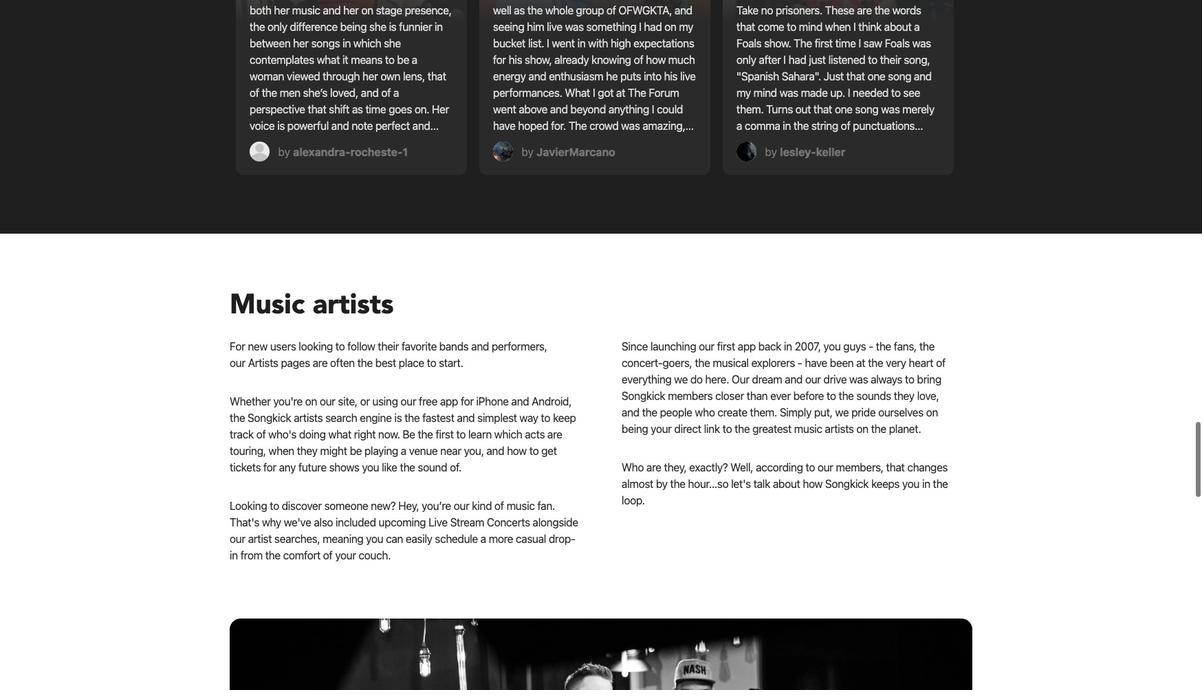 Task type: locate. For each thing, give the bounding box(es) containing it.
app inside since launching our first app back in 2007, you guys - the fans, the concert-goers, the musical explorers - have been at the very heart of everything we do here. our dream and our drive was always to bring songkick members closer than ever before to the sounds they love, and the people who create them. simply put, we pride ourselves on being your direct link to the greatest music artists on the planet.
[[738, 340, 756, 353]]

something
[[586, 21, 636, 33]]

first up just in the top right of the page
[[815, 37, 833, 50]]

0 vertical spatial their
[[880, 54, 901, 66]]

been inside i have been a fan of tyler for a long time, as well as the whole group of ofwgkta, and seeing him live was something i had on my bucket list. i went in with high expectations for his show, already knowing of how much energy and enthusiasm he puts into his live performances. what i got at the forum went above and beyond anything i could have hoped for.    the crowd was amazing,…
[[523, 0, 547, 0]]

when down who's
[[269, 445, 294, 457]]

she's
[[303, 87, 327, 99]]

by for by alexandra-rocheste-1
[[278, 145, 290, 158]]

a left the more
[[480, 533, 486, 545]]

foals up after
[[736, 37, 761, 50]]

our left 'members,'
[[818, 461, 833, 474]]

1 horizontal spatial at
[[856, 357, 865, 369]]

1 vertical spatial his
[[664, 70, 677, 83]]

included
[[336, 516, 376, 529]]

future
[[298, 461, 327, 474]]

1 vertical spatial time
[[365, 103, 386, 116]]

on inside julia's assertive charm comes across in both her music and her on stage presence, the only difference being she is funnier in between her songs in which she contemplates what it means to be a woman viewed through her own lens, that of the men she's loved, and of a perspective that shift as time goes on. her voice is powerful and note perfect and…
[[361, 4, 373, 17]]

the up very
[[876, 340, 891, 353]]

0 vertical spatial what
[[317, 54, 340, 66]]

artists up follow
[[313, 286, 394, 324]]

1
[[403, 145, 408, 158]]

0 vertical spatial -
[[869, 340, 873, 353]]

amazing,…
[[642, 120, 694, 132]]

members
[[668, 390, 713, 402]]

the inside "mindblowing. asskicking. no holds barred. take no prisoners. these are the words that come to mind when i think about a foals show.  the first time i saw foals was only after i had just listened to their song, "spanish sahara". just that one song and my mind was made up. i needed to see them. turns out that one song was merely a comma in the string of punctuations…"
[[794, 37, 812, 50]]

i left saw
[[858, 37, 861, 50]]

our inside who are they, exactly? well, according to our members, that changes almost by the hour...so let's talk about how songkick keeps you in the loop.
[[818, 461, 833, 474]]

his up forum on the top right of the page
[[664, 70, 677, 83]]

0 horizontal spatial at
[[616, 87, 625, 99]]

dream
[[752, 373, 782, 386]]

the left the people
[[642, 406, 657, 419]]

have inside since launching our first app back in 2007, you guys - the fans, the concert-goers, the musical explorers - have been at the very heart of everything we do here. our dream and our drive was always to bring songkick members closer than ever before to the sounds they love, and the people who create them. simply put, we pride ourselves on being your direct link to the greatest music artists on the planet.
[[805, 357, 827, 369]]

playing
[[364, 445, 398, 457]]

you inside the looking to discover someone new? hey, you're our kind of music fan. that's why we've also included upcoming live stream concerts alongside our artist searches, meaning you can easily schedule a more casual drop- in from the comfort of your couch.
[[366, 533, 383, 545]]

0 vertical spatial been
[[523, 0, 547, 0]]

site,
[[338, 395, 357, 408]]

0 horizontal spatial being
[[340, 21, 367, 33]]

1 horizontal spatial foals
[[885, 37, 910, 50]]

2 horizontal spatial music
[[794, 423, 822, 435]]

1 vertical spatial been
[[830, 357, 854, 369]]

1 horizontal spatial when
[[825, 21, 851, 33]]

1 horizontal spatial his
[[664, 70, 677, 83]]

0 vertical spatial his
[[509, 54, 522, 66]]

in inside i have been a fan of tyler for a long time, as well as the whole group of ofwgkta, and seeing him live was something i had on my bucket list. i went in with high expectations for his show, already knowing of how much energy and enthusiasm he puts into his live performances. what i got at the forum went above and beyond anything i could have hoped for.    the crowd was amazing,…
[[577, 37, 586, 50]]

0 horizontal spatial how
[[507, 445, 527, 457]]

1 vertical spatial first
[[717, 340, 735, 353]]

what down search
[[328, 428, 351, 441]]

time inside "mindblowing. asskicking. no holds barred. take no prisoners. these are the words that come to mind when i think about a foals show.  the first time i saw foals was only after i had just listened to their song, "spanish sahara". just that one song and my mind was made up. i needed to see them. turns out that one song was merely a comma in the string of punctuations…"
[[835, 37, 856, 50]]

a inside the looking to discover someone new? hey, you're our kind of music fan. that's why we've also included upcoming live stream concerts alongside our artist searches, meaning you can easily schedule a more casual drop- in from the comfort of your couch.
[[480, 533, 486, 545]]

songkick down 'members,'
[[825, 478, 869, 490]]

0 horizontal spatial his
[[509, 54, 522, 66]]

is for comes
[[389, 21, 396, 33]]

to down saw
[[868, 54, 877, 66]]

place
[[399, 357, 424, 369]]

- right guys
[[869, 340, 873, 353]]

new
[[248, 340, 268, 353]]

2 horizontal spatial first
[[815, 37, 833, 50]]

by inside who are they, exactly? well, according to our members, that changes almost by the hour...so let's talk about how songkick keeps you in the loop.
[[656, 478, 667, 490]]

the up heart
[[919, 340, 935, 353]]

app up the musical
[[738, 340, 756, 353]]

bands
[[439, 340, 469, 353]]

1 vertical spatial being
[[622, 423, 648, 435]]

1 vertical spatial their
[[378, 340, 399, 353]]

high
[[610, 37, 631, 50]]

or
[[360, 395, 370, 408]]

0 horizontal spatial the
[[569, 120, 587, 132]]

which inside julia's assertive charm comes across in both her music and her on stage presence, the only difference being she is funnier in between her songs in which she contemplates what it means to be a woman viewed through her own lens, that of the men she's loved, and of a perspective that shift as time goes on. her voice is powerful and note perfect and…
[[353, 37, 381, 50]]

0 vertical spatial went
[[552, 37, 575, 50]]

and down everything
[[622, 406, 639, 419]]

1 vertical spatial when
[[269, 445, 294, 457]]

1 vertical spatial one
[[835, 103, 852, 116]]

1 horizontal spatial being
[[622, 423, 648, 435]]

of inside since launching our first app back in 2007, you guys - the fans, the concert-goers, the musical explorers - have been at the very heart of everything we do here. our dream and our drive was always to bring songkick members closer than ever before to the sounds they love, and the people who create them. simply put, we pride ourselves on being your direct link to the greatest music artists on the planet.
[[936, 357, 945, 369]]

song
[[888, 70, 911, 83], [855, 103, 878, 116]]

is inside whether you're on our site, or using our free app for iphone and android, the songkick artists search engine is the fastest and simplest way to keep track of who's doing what right now. be the first to learn which acts are touring, when they might be playing a venue near you, and how to get tickets for any future shows you like the sound of.
[[394, 412, 402, 424]]

0 vertical spatial music
[[292, 4, 320, 17]]

0 vertical spatial them.
[[736, 103, 764, 116]]

1 horizontal spatial had
[[788, 54, 806, 66]]

artists
[[313, 286, 394, 324], [294, 412, 323, 424], [825, 423, 854, 435]]

are inside for new users looking to follow their favorite bands and performers, our artists pages are often the best place to start.
[[313, 357, 327, 369]]

in down presence, at the left of page
[[435, 21, 443, 33]]

i have been a fan of tyler for a long time, as well as the whole group of ofwgkta, and seeing him live was something i had on my bucket list. i went in with high expectations for his show, already knowing of how much energy and enthusiasm he puts into his live performances. what i got at the forum went above and beyond anything i could have hoped for.    the crowd was amazing,…
[[493, 0, 697, 132]]

0 horizontal spatial song
[[855, 103, 878, 116]]

0 horizontal spatial had
[[644, 21, 662, 33]]

2 vertical spatial have
[[805, 357, 827, 369]]

by down they,
[[656, 478, 667, 490]]

are
[[857, 4, 872, 17], [313, 357, 327, 369], [547, 428, 562, 441], [646, 461, 661, 474]]

how down according
[[803, 478, 823, 490]]

1 horizontal spatial which
[[494, 428, 522, 441]]

songkick inside who are they, exactly? well, according to our members, that changes almost by the hour...so let's talk about how songkick keeps you in the loop.
[[825, 478, 869, 490]]

also
[[314, 516, 333, 529]]

in inside who are they, exactly? well, according to our members, that changes almost by the hour...so let's talk about how songkick keeps you in the loop.
[[922, 478, 930, 490]]

about inside "mindblowing. asskicking. no holds barred. take no prisoners. these are the words that come to mind when i think about a foals show.  the first time i saw foals was only after i had just listened to their song, "spanish sahara". just that one song and my mind was made up. i needed to see them. turns out that one song was merely a comma in the string of punctuations…"
[[884, 21, 911, 33]]

anything
[[608, 103, 649, 116]]

any
[[279, 461, 296, 474]]

0 vertical spatial the
[[794, 37, 812, 50]]

0 vertical spatial we
[[674, 373, 688, 386]]

on down comes
[[361, 4, 373, 17]]

1 vertical spatial them.
[[750, 406, 777, 419]]

above
[[519, 103, 547, 116]]

right
[[354, 428, 376, 441]]

2 vertical spatial songkick
[[825, 478, 869, 490]]

2 vertical spatial music
[[507, 500, 535, 512]]

string
[[811, 120, 838, 132]]

can
[[386, 533, 403, 545]]

you
[[823, 340, 841, 353], [362, 461, 379, 474], [902, 478, 919, 490], [366, 533, 383, 545]]

as inside julia's assertive charm comes across in both her music and her on stage presence, the only difference being she is funnier in between her songs in which she contemplates what it means to be a woman viewed through her own lens, that of the men she's loved, and of a perspective that shift as time goes on. her voice is powerful and note perfect and…
[[352, 103, 363, 116]]

0 horizontal spatial foals
[[736, 37, 761, 50]]

2 vertical spatial is
[[394, 412, 402, 424]]

music up "concerts"
[[507, 500, 535, 512]]

people
[[660, 406, 692, 419]]

stage
[[376, 4, 402, 17]]

in inside the looking to discover someone new? hey, you're our kind of music fan. that's why we've also included upcoming live stream concerts alongside our artist searches, meaning you can easily schedule a more casual drop- in from the comfort of your couch.
[[230, 549, 238, 562]]

lesley-
[[780, 145, 816, 158]]

the down both
[[250, 21, 265, 33]]

to up own
[[385, 54, 394, 66]]

in left with
[[577, 37, 586, 50]]

artists inside since launching our first app back in 2007, you guys - the fans, the concert-goers, the musical explorers - have been at the very heart of everything we do here. our dream and our drive was always to bring songkick members closer than ever before to the sounds they love, and the people who create them. simply put, we pride ourselves on being your direct link to the greatest music artists on the planet.
[[825, 423, 854, 435]]

that right lens,
[[428, 70, 446, 83]]

0 horizontal spatial only
[[268, 21, 287, 33]]

with
[[588, 37, 608, 50]]

0 vertical spatial my
[[679, 21, 693, 33]]

woman
[[250, 70, 284, 83]]

being up who at the bottom right
[[622, 423, 648, 435]]

how
[[646, 54, 666, 66], [507, 445, 527, 457], [803, 478, 823, 490]]

rocheste-
[[350, 145, 403, 158]]

are up get
[[547, 428, 562, 441]]

"spanish
[[736, 70, 779, 83]]

a inside whether you're on our site, or using our free app for iphone and android, the songkick artists search engine is the fastest and simplest way to keep track of who's doing what right now. be the first to learn which acts are touring, when they might be playing a venue near you, and how to get tickets for any future shows you like the sound of.
[[401, 445, 406, 457]]

to right the link
[[722, 423, 732, 435]]

1 horizontal spatial the
[[628, 87, 646, 99]]

his up energy
[[509, 54, 522, 66]]

javiermarcano
[[537, 145, 615, 158]]

2 vertical spatial as
[[352, 103, 363, 116]]

when
[[825, 21, 851, 33], [269, 445, 294, 457]]

1 vertical spatial about
[[773, 478, 800, 490]]

0 horizontal spatial when
[[269, 445, 294, 457]]

music inside julia's assertive charm comes across in both her music and her on stage presence, the only difference being she is funnier in between her songs in which she contemplates what it means to be a woman viewed through her own lens, that of the men she's loved, and of a perspective that shift as time goes on. her voice is powerful and note perfect and…
[[292, 4, 320, 17]]

simplest
[[477, 412, 517, 424]]

who are they, exactly? well, according to our members, that changes almost by the hour...so let's talk about how songkick keeps you in the loop.
[[622, 461, 948, 507]]

have down 2007,
[[805, 357, 827, 369]]

was up sounds
[[849, 373, 868, 386]]

1 horizontal spatial about
[[884, 21, 911, 33]]

0 horizontal spatial songkick
[[248, 412, 291, 424]]

you up couch.
[[366, 533, 383, 545]]

using
[[372, 395, 398, 408]]

1 horizontal spatial music
[[507, 500, 535, 512]]

being down charm
[[340, 21, 367, 33]]

0 vertical spatial your
[[651, 423, 672, 435]]

expectations
[[634, 37, 694, 50]]

alexandra-
[[293, 145, 350, 158]]

between
[[250, 37, 291, 50]]

that down listened
[[846, 70, 865, 83]]

about down according
[[773, 478, 800, 490]]

1 horizontal spatial your
[[651, 423, 672, 435]]

by right javiermarcano's profile image
[[522, 145, 534, 158]]

1 horizontal spatial time
[[835, 37, 856, 50]]

1 horizontal spatial as
[[514, 4, 525, 17]]

could
[[657, 103, 683, 116]]

my inside "mindblowing. asskicking. no holds barred. take no prisoners. these are the words that come to mind when i think about a foals show.  the first time i saw foals was only after i had just listened to their song, "spanish sahara". just that one song and my mind was made up. i needed to see them. turns out that one song was merely a comma in the string of punctuations…"
[[736, 87, 751, 99]]

when inside "mindblowing. asskicking. no holds barred. take no prisoners. these are the words that come to mind when i think about a foals show.  the first time i saw foals was only after i had just listened to their song, "spanish sahara". just that one song and my mind was made up. i needed to see them. turns out that one song was merely a comma in the string of punctuations…"
[[825, 21, 851, 33]]

0 vertical spatial about
[[884, 21, 911, 33]]

songkick inside since launching our first app back in 2007, you guys - the fans, the concert-goers, the musical explorers - have been at the very heart of everything we do here. our dream and our drive was always to bring songkick members closer than ever before to the sounds they love, and the people who create them. simply put, we pride ourselves on being your direct link to the greatest music artists on the planet.
[[622, 390, 665, 402]]

and…
[[412, 120, 439, 132]]

1 horizontal spatial songkick
[[622, 390, 665, 402]]

live down much
[[680, 70, 696, 83]]

like
[[382, 461, 397, 474]]

the
[[794, 37, 812, 50], [628, 87, 646, 99], [569, 120, 587, 132]]

a left comma
[[736, 120, 742, 132]]

our left the site,
[[320, 395, 335, 408]]

are down the looking
[[313, 357, 327, 369]]

of right heart
[[936, 357, 945, 369]]

to inside who are they, exactly? well, according to our members, that changes almost by the hour...so let's talk about how songkick keeps you in the loop.
[[806, 461, 815, 474]]

their
[[880, 54, 901, 66], [378, 340, 399, 353]]

my up expectations
[[679, 21, 693, 33]]

1 vertical spatial be
[[350, 445, 362, 457]]

0 horizontal spatial be
[[350, 445, 362, 457]]

on down pride
[[856, 423, 868, 435]]

looking
[[299, 340, 333, 353]]

your down the meaning
[[335, 549, 356, 562]]

1 horizontal spatial first
[[717, 340, 735, 353]]

1 vertical spatial your
[[335, 549, 356, 562]]

often
[[330, 357, 355, 369]]

for
[[230, 340, 245, 353]]

him
[[527, 21, 544, 33]]

she down funnier
[[384, 37, 401, 50]]

was inside since launching our first app back in 2007, you guys - the fans, the concert-goers, the musical explorers - have been at the very heart of everything we do here. our dream and our drive was always to bring songkick members closer than ever before to the sounds they love, and the people who create them. simply put, we pride ourselves on being your direct link to the greatest music artists on the planet.
[[849, 373, 868, 386]]

1 vertical spatial what
[[328, 428, 351, 441]]

they inside since launching our first app back in 2007, you guys - the fans, the concert-goers, the musical explorers - have been at the very heart of everything we do here. our dream and our drive was always to bring songkick members closer than ever before to the sounds they love, and the people who create them. simply put, we pride ourselves on being your direct link to the greatest music artists on the planet.
[[894, 390, 914, 402]]

0 vertical spatial app
[[738, 340, 756, 353]]

0 vertical spatial as
[[686, 0, 697, 0]]

i right list.
[[547, 37, 549, 50]]

being inside since launching our first app back in 2007, you guys - the fans, the concert-goers, the musical explorers - have been at the very heart of everything we do here. our dream and our drive was always to bring songkick members closer than ever before to the sounds they love, and the people who create them. simply put, we pride ourselves on being your direct link to the greatest music artists on the planet.
[[622, 423, 648, 435]]

1 vertical spatial which
[[494, 428, 522, 441]]

touring,
[[230, 445, 266, 457]]

1 vertical spatial the
[[628, 87, 646, 99]]

1 vertical spatial we
[[835, 406, 849, 419]]

0 vertical spatial when
[[825, 21, 851, 33]]

her
[[274, 4, 289, 17], [343, 4, 359, 17], [293, 37, 309, 50], [362, 70, 378, 83]]

free
[[419, 395, 437, 408]]

- down 2007,
[[798, 357, 802, 369]]

0 vertical spatial song
[[888, 70, 911, 83]]

let's
[[731, 478, 751, 490]]

first inside since launching our first app back in 2007, you guys - the fans, the concert-goers, the musical explorers - have been at the very heart of everything we do here. our dream and our drive was always to bring songkick members closer than ever before to the sounds they love, and the people who create them. simply put, we pride ourselves on being your direct link to the greatest music artists on the planet.
[[717, 340, 735, 353]]

in right back
[[784, 340, 792, 353]]

song up see
[[888, 70, 911, 83]]

lesley-keller's profile image image
[[736, 142, 756, 162]]

1 vertical spatial my
[[736, 87, 751, 99]]

one down up.
[[835, 103, 852, 116]]

1 vertical spatial how
[[507, 445, 527, 457]]

2 horizontal spatial how
[[803, 478, 823, 490]]

than
[[747, 390, 768, 402]]

you down 'changes'
[[902, 478, 919, 490]]

favorite
[[402, 340, 437, 353]]

you left guys
[[823, 340, 841, 353]]

just
[[824, 70, 844, 83]]

their inside for new users looking to follow their favorite bands and performers, our artists pages are often the best place to start.
[[378, 340, 399, 353]]

very
[[886, 357, 906, 369]]

0 vertical spatial had
[[644, 21, 662, 33]]

shift
[[329, 103, 349, 116]]

the up the always
[[868, 357, 883, 369]]

0 vertical spatial how
[[646, 54, 666, 66]]

who
[[695, 406, 715, 419]]

2 vertical spatial the
[[569, 120, 587, 132]]

and right loved, on the top
[[361, 87, 379, 99]]

foals right saw
[[885, 37, 910, 50]]

doing
[[299, 428, 326, 441]]

0 vertical spatial first
[[815, 37, 833, 50]]

the down create
[[735, 423, 750, 435]]

to up why
[[270, 500, 279, 512]]

0 vertical spatial which
[[353, 37, 381, 50]]

only up "spanish
[[736, 54, 756, 66]]

them. inside "mindblowing. asskicking. no holds barred. take no prisoners. these are the words that come to mind when i think about a foals show.  the first time i saw foals was only after i had just listened to their song, "spanish sahara". just that one song and my mind was made up. i needed to see them. turns out that one song was merely a comma in the string of punctuations…"
[[736, 103, 764, 116]]

0 vertical spatial songkick
[[622, 390, 665, 402]]

and up learn
[[457, 412, 475, 424]]

being
[[340, 21, 367, 33], [622, 423, 648, 435]]

music inside the looking to discover someone new? hey, you're our kind of music fan. that's why we've also included upcoming live stream concerts alongside our artist searches, meaning you can easily schedule a more casual drop- in from the comfort of your couch.
[[507, 500, 535, 512]]

for
[[613, 0, 626, 0], [493, 54, 506, 66], [461, 395, 474, 408], [263, 461, 276, 474]]

see
[[903, 87, 920, 99]]

a down be
[[401, 445, 406, 457]]

the down they,
[[670, 478, 685, 490]]

0 vertical spatial being
[[340, 21, 367, 33]]

someone
[[324, 500, 368, 512]]

2 foals from the left
[[885, 37, 910, 50]]

0 horizontal spatial we
[[674, 373, 688, 386]]

well
[[493, 4, 511, 17]]

pages
[[281, 357, 310, 369]]

for left any
[[263, 461, 276, 474]]

you inside whether you're on our site, or using our free app for iphone and android, the songkick artists search engine is the fastest and simplest way to keep track of who's doing what right now. be the first to learn which acts are touring, when they might be playing a venue near you, and how to get tickets for any future shows you like the sound of.
[[362, 461, 379, 474]]

2 horizontal spatial as
[[686, 0, 697, 0]]

back
[[758, 340, 781, 353]]

been inside since launching our first app back in 2007, you guys - the fans, the concert-goers, the musical explorers - have been at the very heart of everything we do here. our dream and our drive was always to bring songkick members closer than ever before to the sounds they love, and the people who create them. simply put, we pride ourselves on being your direct link to the greatest music artists on the planet.
[[830, 357, 854, 369]]

turns
[[766, 103, 793, 116]]

goes
[[389, 103, 412, 116]]

she
[[369, 21, 386, 33], [384, 37, 401, 50]]

0 horizontal spatial -
[[798, 357, 802, 369]]

made
[[801, 87, 828, 99]]

and up for. at top
[[550, 103, 568, 116]]

artists down the put,
[[825, 423, 854, 435]]

your inside since launching our first app back in 2007, you guys - the fans, the concert-goers, the musical explorers - have been at the very heart of everything we do here. our dream and our drive was always to bring songkick members closer than ever before to the sounds they love, and the people who create them. simply put, we pride ourselves on being your direct link to the greatest music artists on the planet.
[[651, 423, 672, 435]]

1 horizontal spatial they
[[894, 390, 914, 402]]

mind
[[799, 21, 822, 33], [753, 87, 777, 99]]

into
[[644, 70, 661, 83]]

1 vertical spatial they
[[297, 445, 318, 457]]

our down that's
[[230, 533, 245, 545]]

being inside julia's assertive charm comes across in both her music and her on stage presence, the only difference being she is funnier in between her songs in which she contemplates what it means to be a woman viewed through her own lens, that of the men she's loved, and of a perspective that shift as time goes on. her voice is powerful and note perfect and…
[[340, 21, 367, 33]]

track
[[230, 428, 254, 441]]

2 vertical spatial how
[[803, 478, 823, 490]]

1 horizontal spatial one
[[868, 70, 885, 83]]

how inside whether you're on our site, or using our free app for iphone and android, the songkick artists search engine is the fastest and simplest way to keep track of who's doing what right now. be the first to learn which acts are touring, when they might be playing a venue near you, and how to get tickets for any future shows you like the sound of.
[[507, 445, 527, 457]]

one up needed
[[868, 70, 885, 83]]

who's
[[268, 428, 296, 441]]

on up expectations
[[664, 21, 676, 33]]

1 vertical spatial had
[[788, 54, 806, 66]]

a down words
[[914, 21, 920, 33]]

at right got
[[616, 87, 625, 99]]

mindblowing. asskicking. no holds barred. take no prisoners. these are the words that come to mind when i think about a foals show.  the first time i saw foals was only after i had just listened to their song, "spanish sahara". just that one song and my mind was made up. i needed to see them. turns out that one song was merely a comma in the string of punctuations…
[[736, 0, 937, 132]]

and inside for new users looking to follow their favorite bands and performers, our artists pages are often the best place to start.
[[471, 340, 489, 353]]

1 vertical spatial mind
[[753, 87, 777, 99]]

1 vertical spatial only
[[736, 54, 756, 66]]

is down 'perspective'
[[277, 120, 285, 132]]

a left the long
[[628, 0, 634, 0]]

well,
[[730, 461, 753, 474]]

1 vertical spatial song
[[855, 103, 878, 116]]

and down charm
[[323, 4, 341, 17]]

what inside julia's assertive charm comes across in both her music and her on stage presence, the only difference being she is funnier in between her songs in which she contemplates what it means to be a woman viewed through her own lens, that of the men she's loved, and of a perspective that shift as time goes on. her voice is powerful and note perfect and…
[[317, 54, 340, 66]]

are inside who are they, exactly? well, according to our members, that changes almost by the hour...so let's talk about how songkick keeps you in the loop.
[[646, 461, 661, 474]]

concerts
[[487, 516, 530, 529]]

the down woman
[[262, 87, 277, 99]]

went up already
[[552, 37, 575, 50]]

that
[[736, 21, 755, 33], [428, 70, 446, 83], [846, 70, 865, 83], [308, 103, 326, 116], [814, 103, 832, 116], [886, 461, 905, 474]]

the up just in the top right of the page
[[794, 37, 812, 50]]

we left do
[[674, 373, 688, 386]]

crowd
[[589, 120, 619, 132]]

app inside whether you're on our site, or using our free app for iphone and android, the songkick artists search engine is the fastest and simplest way to keep track of who's doing what right now. be the first to learn which acts are touring, when they might be playing a venue near you, and how to get tickets for any future shows you like the sound of.
[[440, 395, 458, 408]]

0 horizontal spatial been
[[523, 0, 547, 0]]

1 horizontal spatial my
[[736, 87, 751, 99]]

artists
[[248, 357, 278, 369]]

sound
[[418, 461, 447, 474]]

1 horizontal spatial their
[[880, 54, 901, 66]]

0 horizontal spatial mind
[[753, 87, 777, 99]]

1 horizontal spatial how
[[646, 54, 666, 66]]

0 horizontal spatial music
[[292, 4, 320, 17]]

they up ourselves
[[894, 390, 914, 402]]

be down the right
[[350, 445, 362, 457]]

0 vertical spatial only
[[268, 21, 287, 33]]



Task type: vqa. For each thing, say whether or not it's contained in the screenshot.
venue
yes



Task type: describe. For each thing, give the bounding box(es) containing it.
couch.
[[359, 549, 391, 562]]

heart
[[909, 357, 933, 369]]

to up often
[[335, 340, 345, 353]]

love,
[[917, 390, 939, 402]]

bucket
[[493, 37, 525, 50]]

and inside "mindblowing. asskicking. no holds barred. take no prisoners. these are the words that come to mind when i think about a foals show.  the first time i saw foals was only after i had just listened to their song, "spanish sahara". just that one song and my mind was made up. i needed to see them. turns out that one song was merely a comma in the string of punctuations…"
[[914, 70, 932, 83]]

how inside i have been a fan of tyler for a long time, as well as the whole group of ofwgkta, and seeing him live was something i had on my bucket list. i went in with high expectations for his show, already knowing of how much energy and enthusiasm he puts into his live performances. what i got at the forum went above and beyond anything i could have hoped for.    the crowd was amazing,…
[[646, 54, 666, 66]]

her down julia's
[[274, 4, 289, 17]]

our up 'before'
[[805, 373, 821, 386]]

lens,
[[403, 70, 425, 83]]

by for by lesley-keller
[[765, 145, 777, 158]]

to right the way at the bottom left of the page
[[541, 412, 550, 424]]

on inside whether you're on our site, or using our free app for iphone and android, the songkick artists search engine is the fastest and simplest way to keep track of who's doing what right now. be the first to learn which acts are touring, when they might be playing a venue near you, and how to get tickets for any future shows you like the sound of.
[[305, 395, 317, 408]]

to left bring
[[905, 373, 914, 386]]

get
[[541, 445, 557, 457]]

perfect
[[375, 120, 410, 132]]

when inside whether you're on our site, or using our free app for iphone and android, the songkick artists search engine is the fastest and simplest way to keep track of who's doing what right now. be the first to learn which acts are touring, when they might be playing a venue near you, and how to get tickets for any future shows you like the sound of.
[[269, 445, 294, 457]]

only inside "mindblowing. asskicking. no holds barred. take no prisoners. these are the words that come to mind when i think about a foals show.  the first time i saw foals was only after i had just listened to their song, "spanish sahara". just that one song and my mind was made up. i needed to see them. turns out that one song was merely a comma in the string of punctuations…"
[[736, 54, 756, 66]]

search
[[325, 412, 357, 424]]

the down "drive" at the right bottom
[[839, 390, 854, 402]]

by for by javiermarcano
[[522, 145, 534, 158]]

needed
[[853, 87, 889, 99]]

2007,
[[795, 340, 821, 353]]

android,
[[532, 395, 572, 408]]

of up puts
[[634, 54, 643, 66]]

1 horizontal spatial song
[[888, 70, 911, 83]]

engine
[[360, 412, 392, 424]]

loved,
[[330, 87, 358, 99]]

and right you,
[[486, 445, 504, 457]]

of down woman
[[250, 87, 259, 99]]

note
[[352, 120, 373, 132]]

first inside "mindblowing. asskicking. no holds barred. take no prisoners. these are the words that come to mind when i think about a foals show.  the first time i saw foals was only after i had just listened to their song, "spanish sahara". just that one song and my mind was made up. i needed to see them. turns out that one song was merely a comma in the string of punctuations…"
[[815, 37, 833, 50]]

the down 'changes'
[[933, 478, 948, 490]]

enthusiasm
[[549, 70, 603, 83]]

about inside who are they, exactly? well, according to our members, that changes almost by the hour...so let's talk about how songkick keeps you in the loop.
[[773, 478, 800, 490]]

1 horizontal spatial -
[[869, 340, 873, 353]]

her down charm
[[343, 4, 359, 17]]

1 horizontal spatial went
[[552, 37, 575, 50]]

what inside whether you're on our site, or using our free app for iphone and android, the songkick artists search engine is the fastest and simplest way to keep track of who's doing what right now. be the first to learn which acts are touring, when they might be playing a venue near you, and how to get tickets for any future shows you like the sound of.
[[328, 428, 351, 441]]

after
[[759, 54, 781, 66]]

is for our
[[394, 412, 402, 424]]

i right after
[[783, 54, 786, 66]]

acts
[[525, 428, 545, 441]]

you inside who are they, exactly? well, according to our members, that changes almost by the hour...so let's talk about how songkick keeps you in the loop.
[[902, 478, 919, 490]]

performances.
[[493, 87, 562, 99]]

our up the musical
[[699, 340, 714, 353]]

before
[[793, 390, 824, 402]]

which inside whether you're on our site, or using our free app for iphone and android, the songkick artists search engine is the fastest and simplest way to keep track of who's doing what right now. be the first to learn which acts are touring, when they might be playing a venue near you, and how to get tickets for any future shows you like the sound of.
[[494, 428, 522, 441]]

was up song,
[[912, 37, 931, 50]]

that down the take
[[736, 21, 755, 33]]

these
[[825, 4, 854, 17]]

that inside who are they, exactly? well, according to our members, that changes almost by the hour...so let's talk about how songkick keeps you in the loop.
[[886, 461, 905, 474]]

i down ofwgkta, at the top right of the page
[[639, 21, 641, 33]]

might
[[320, 445, 347, 457]]

1 horizontal spatial we
[[835, 406, 849, 419]]

1 foals from the left
[[736, 37, 761, 50]]

way
[[520, 412, 538, 424]]

meaning
[[323, 533, 363, 545]]

to down "drive" at the right bottom
[[827, 390, 836, 402]]

here.
[[705, 373, 729, 386]]

the inside the looking to discover someone new? hey, you're our kind of music fan. that's why we've also included upcoming live stream concerts alongside our artist searches, meaning you can easily schedule a more casual drop- in from the comfort of your couch.
[[265, 549, 280, 562]]

across
[[393, 0, 424, 0]]

follow
[[347, 340, 375, 353]]

in inside "mindblowing. asskicking. no holds barred. take no prisoners. these are the words that come to mind when i think about a foals show.  the first time i saw foals was only after i had just listened to their song, "spanish sahara". just that one song and my mind was made up. i needed to see them. turns out that one song was merely a comma in the string of punctuations…"
[[783, 120, 791, 132]]

and up "ever"
[[785, 373, 803, 386]]

be inside julia's assertive charm comes across in both her music and her on stage presence, the only difference being she is funnier in between her songs in which she contemplates what it means to be a woman viewed through her own lens, that of the men she's loved, and of a perspective that shift as time goes on. her voice is powerful and note perfect and…
[[397, 54, 409, 66]]

and down the time,
[[675, 4, 692, 17]]

of up group
[[575, 0, 585, 0]]

who
[[622, 461, 644, 474]]

julia's assertive charm comes across in both her music and her on stage presence, the only difference being she is funnier in between her songs in which she contemplates what it means to be a woman viewed through her own lens, that of the men she's loved, and of a perspective that shift as time goes on. her voice is powerful and note perfect and…
[[250, 0, 452, 132]]

new?
[[371, 500, 396, 512]]

bring
[[917, 373, 941, 386]]

and up the way at the bottom left of the page
[[511, 395, 529, 408]]

greatest
[[752, 423, 791, 435]]

julia's
[[250, 0, 278, 0]]

simply
[[780, 406, 812, 419]]

puts
[[620, 70, 641, 83]]

i left could
[[652, 103, 654, 116]]

the down out
[[793, 120, 809, 132]]

in up it
[[343, 37, 351, 50]]

the inside i have been a fan of tyler for a long time, as well as the whole group of ofwgkta, and seeing him live was something i had on my bucket list. i went in with high expectations for his show, already knowing of how much energy and enthusiasm he puts into his live performances. what i got at the forum went above and beyond anything i could have hoped for.    the crowd was amazing,…
[[527, 4, 543, 17]]

whether you're on our site, or using our free app for iphone and android, the songkick artists search engine is the fastest and simplest way to keep track of who's doing what right now. be the first to learn which acts are touring, when they might be playing a venue near you, and how to get tickets for any future shows you like the sound of.
[[230, 395, 576, 474]]

to inside julia's assertive charm comes across in both her music and her on stage presence, the only difference being she is funnier in between her songs in which she contemplates what it means to be a woman viewed through her own lens, that of the men she's loved, and of a perspective that shift as time goes on. her voice is powerful and note perfect and…
[[385, 54, 394, 66]]

the right "like"
[[400, 461, 415, 474]]

for right tyler at the top of the page
[[613, 0, 626, 0]]

listened
[[828, 54, 865, 66]]

0 horizontal spatial went
[[493, 103, 516, 116]]

them. inside since launching our first app back in 2007, you guys - the fans, the concert-goers, the musical explorers - have been at the very heart of everything we do here. our dream and our drive was always to bring songkick members closer than ever before to the sounds they love, and the people who create them. simply put, we pride ourselves on being your direct link to the greatest music artists on the planet.
[[750, 406, 777, 419]]

1 horizontal spatial live
[[680, 70, 696, 83]]

ourselves
[[878, 406, 923, 419]]

that up string
[[814, 103, 832, 116]]

1 horizontal spatial mind
[[799, 21, 822, 33]]

you're
[[422, 500, 451, 512]]

had inside i have been a fan of tyler for a long time, as well as the whole group of ofwgkta, and seeing him live was something i had on my bucket list. i went in with high expectations for his show, already knowing of how much energy and enthusiasm he puts into his live performances. what i got at the forum went above and beyond anything i could have hoped for.    the crowd was amazing,…
[[644, 21, 662, 33]]

first inside whether you're on our site, or using our free app for iphone and android, the songkick artists search engine is the fastest and simplest way to keep track of who's doing what right now. be the first to learn which acts are touring, when they might be playing a venue near you, and how to get tickets for any future shows you like the sound of.
[[436, 428, 454, 441]]

according
[[756, 461, 803, 474]]

alexandra-rocheste-1's profile image image
[[250, 142, 270, 162]]

and down show, in the left of the page
[[528, 70, 546, 83]]

our inside for new users looking to follow their favorite bands and performers, our artists pages are often the best place to start.
[[230, 357, 245, 369]]

think
[[858, 21, 882, 33]]

the down pride
[[871, 423, 886, 435]]

shows
[[329, 461, 359, 474]]

a up whole
[[550, 0, 555, 0]]

the right be
[[418, 428, 433, 441]]

users
[[270, 340, 296, 353]]

assertive
[[281, 0, 323, 0]]

artists inside whether you're on our site, or using our free app for iphone and android, the songkick artists search engine is the fastest and simplest way to keep track of who's doing what right now. be the first to learn which acts are touring, when they might be playing a venue near you, and how to get tickets for any future shows you like the sound of.
[[294, 412, 323, 424]]

mindblowing.
[[736, 0, 800, 0]]

why
[[262, 516, 281, 529]]

of inside whether you're on our site, or using our free app for iphone and android, the songkick artists search engine is the fastest and simplest way to keep track of who's doing what right now. be the first to learn which acts are touring, when they might be playing a venue near you, and how to get tickets for any future shows you like the sound of.
[[256, 428, 266, 441]]

that down she's
[[308, 103, 326, 116]]

0 horizontal spatial one
[[835, 103, 852, 116]]

the down holds
[[874, 4, 890, 17]]

was down whole
[[565, 21, 584, 33]]

viewed
[[287, 70, 320, 83]]

on down 'love,' at the right of the page
[[926, 406, 938, 419]]

to inside the looking to discover someone new? hey, you're our kind of music fan. that's why we've also included upcoming live stream concerts alongside our artist searches, meaning you can easily schedule a more casual drop- in from the comfort of your couch.
[[270, 500, 279, 512]]

1 vertical spatial -
[[798, 357, 802, 369]]

on inside i have been a fan of tyler for a long time, as well as the whole group of ofwgkta, and seeing him live was something i had on my bucket list. i went in with high expectations for his show, already knowing of how much energy and enthusiasm he puts into his live performances. what i got at the forum went above and beyond anything i could have hoped for.    the crowd was amazing,…
[[664, 21, 676, 33]]

they inside whether you're on our site, or using our free app for iphone and android, the songkick artists search engine is the fastest and simplest way to keep track of who's doing what right now. be the first to learn which acts are touring, when they might be playing a venue near you, and how to get tickets for any future shows you like the sound of.
[[297, 445, 318, 457]]

and down the shift
[[331, 120, 349, 132]]

loop.
[[622, 494, 645, 507]]

for down "bucket"
[[493, 54, 506, 66]]

i right up.
[[848, 87, 850, 99]]

the up be
[[404, 412, 420, 424]]

songkick inside whether you're on our site, or using our free app for iphone and android, the songkick artists search engine is the fastest and simplest way to keep track of who's doing what right now. be the first to learn which acts are touring, when they might be playing a venue near you, and how to get tickets for any future shows you like the sound of.
[[248, 412, 291, 424]]

are inside "mindblowing. asskicking. no holds barred. take no prisoners. these are the words that come to mind when i think about a foals show.  the first time i saw foals was only after i had just listened to their song, "spanish sahara". just that one song and my mind was made up. i needed to see them. turns out that one song was merely a comma in the string of punctuations…"
[[857, 4, 872, 17]]

keller
[[816, 145, 845, 158]]

to left see
[[891, 87, 901, 99]]

i left got
[[593, 87, 595, 99]]

1 vertical spatial she
[[384, 37, 401, 50]]

to down "prisoners."
[[787, 21, 796, 33]]

talk
[[753, 478, 770, 490]]

by javiermarcano
[[522, 145, 615, 158]]

their inside "mindblowing. asskicking. no holds barred. take no prisoners. these are the words that come to mind when i think about a foals show.  the first time i saw foals was only after i had just listened to their song, "spanish sahara". just that one song and my mind was made up. i needed to see them. turns out that one song was merely a comma in the string of punctuations…"
[[880, 54, 901, 66]]

to left get
[[529, 445, 539, 457]]

that's
[[230, 516, 259, 529]]

saw
[[863, 37, 882, 50]]

her down means
[[362, 70, 378, 83]]

music inside since launching our first app back in 2007, you guys - the fans, the concert-goers, the musical explorers - have been at the very heart of everything we do here. our dream and our drive was always to bring songkick members closer than ever before to the sounds they love, and the people who create them. simply put, we pride ourselves on being your direct link to the greatest music artists on the planet.
[[794, 423, 822, 435]]

up.
[[830, 87, 845, 99]]

of right kind
[[494, 500, 504, 512]]

everything
[[622, 373, 671, 386]]

for left iphone
[[461, 395, 474, 408]]

your inside the looking to discover someone new? hey, you're our kind of music fan. that's why we've also included upcoming live stream concerts alongside our artist searches, meaning you can easily schedule a more casual drop- in from the comfort of your couch.
[[335, 549, 356, 562]]

0 vertical spatial have
[[498, 0, 521, 0]]

at inside i have been a fan of tyler for a long time, as well as the whole group of ofwgkta, and seeing him live was something i had on my bucket list. i went in with high expectations for his show, already knowing of how much energy and enthusiasm he puts into his live performances. what i got at the forum went above and beyond anything i could have hoped for.    the crowd was amazing,…
[[616, 87, 625, 99]]

of down own
[[381, 87, 391, 99]]

they,
[[664, 461, 687, 474]]

alongside
[[533, 516, 578, 529]]

perspective
[[250, 103, 305, 116]]

0 vertical spatial live
[[547, 21, 562, 33]]

how inside who are they, exactly? well, according to our members, that changes almost by the hour...so let's talk about how songkick keeps you in the loop.
[[803, 478, 823, 490]]

her down difference
[[293, 37, 309, 50]]

drop-
[[549, 533, 575, 545]]

at inside since launching our first app back in 2007, you guys - the fans, the concert-goers, the musical explorers - have been at the very heart of everything we do here. our dream and our drive was always to bring songkick members closer than ever before to the sounds they love, and the people who create them. simply put, we pride ourselves on being your direct link to the greatest music artists on the planet.
[[856, 357, 865, 369]]

of down the meaning
[[323, 549, 333, 562]]

1 vertical spatial have
[[493, 120, 515, 132]]

the up do
[[695, 357, 710, 369]]

words
[[892, 4, 921, 17]]

you're
[[273, 395, 303, 408]]

0 vertical spatial one
[[868, 70, 885, 83]]

of inside "mindblowing. asskicking. no holds barred. take no prisoners. these are the words that come to mind when i think about a foals show.  the first time i saw foals was only after i had just listened to their song, "spanish sahara". just that one song and my mind was made up. i needed to see them. turns out that one song was merely a comma in the string of punctuations…"
[[841, 120, 850, 132]]

time inside julia's assertive charm comes across in both her music and her on stage presence, the only difference being she is funnier in between her songs in which she contemplates what it means to be a woman viewed through her own lens, that of the men she's loved, and of a perspective that shift as time goes on. her voice is powerful and note perfect and…
[[365, 103, 386, 116]]

a up lens,
[[412, 54, 417, 66]]

the up track
[[230, 412, 245, 424]]

to left start.
[[427, 357, 436, 369]]

i left the think
[[853, 21, 856, 33]]

was down the 'anything' on the right top of the page
[[621, 120, 640, 132]]

live
[[428, 516, 448, 529]]

0 vertical spatial she
[[369, 21, 386, 33]]

contemplates
[[250, 54, 314, 66]]

energy
[[493, 70, 526, 83]]

show,
[[525, 54, 552, 66]]

you inside since launching our first app back in 2007, you guys - the fans, the concert-goers, the musical explorers - have been at the very heart of everything we do here. our dream and our drive was always to bring songkick members closer than ever before to the sounds they love, and the people who create them. simply put, we pride ourselves on being your direct link to the greatest music artists on the planet.
[[823, 340, 841, 353]]

was up turns
[[780, 87, 798, 99]]

of down tyler at the top of the page
[[606, 4, 616, 17]]

only inside julia's assertive charm comes across in both her music and her on stage presence, the only difference being she is funnier in between her songs in which she contemplates what it means to be a woman viewed through her own lens, that of the men she's loved, and of a perspective that shift as time goes on. her voice is powerful and note perfect and…
[[268, 21, 287, 33]]

barred.
[[903, 0, 937, 0]]

it
[[342, 54, 348, 66]]

in inside since launching our first app back in 2007, you guys - the fans, the concert-goers, the musical explorers - have been at the very heart of everything we do here. our dream and our drive was always to bring songkick members closer than ever before to the sounds they love, and the people who create them. simply put, we pride ourselves on being your direct link to the greatest music artists on the planet.
[[784, 340, 792, 353]]

forum
[[649, 87, 679, 99]]

a up goes
[[393, 87, 399, 99]]

members,
[[836, 461, 883, 474]]

take
[[736, 4, 758, 17]]

javiermarcano's profile image image
[[493, 142, 513, 162]]

comma
[[745, 120, 780, 132]]

1 vertical spatial is
[[277, 120, 285, 132]]

start.
[[439, 357, 463, 369]]

come
[[758, 21, 784, 33]]

1 vertical spatial as
[[514, 4, 525, 17]]

our up 'stream'
[[454, 500, 469, 512]]

i up well
[[493, 0, 496, 0]]

the inside for new users looking to follow their favorite bands and performers, our artists pages are often the best place to start.
[[357, 357, 373, 369]]

fan
[[558, 0, 573, 0]]

are inside whether you're on our site, or using our free app for iphone and android, the songkick artists search engine is the fastest and simplest way to keep track of who's doing what right now. be the first to learn which acts are touring, when they might be playing a venue near you, and how to get tickets for any future shows you like the sound of.
[[547, 428, 562, 441]]

in up presence, at the left of page
[[427, 0, 435, 0]]

was up punctuations…
[[881, 103, 900, 116]]

had inside "mindblowing. asskicking. no holds barred. take no prisoners. these are the words that come to mind when i think about a foals show.  the first time i saw foals was only after i had just listened to their song, "spanish sahara". just that one song and my mind was made up. i needed to see them. turns out that one song was merely a comma in the string of punctuations…"
[[788, 54, 806, 66]]

no
[[761, 4, 773, 17]]

be inside whether you're on our site, or using our free app for iphone and android, the songkick artists search engine is the fastest and simplest way to keep track of who's doing what right now. be the first to learn which acts are touring, when they might be playing a venue near you, and how to get tickets for any future shows you like the sound of.
[[350, 445, 362, 457]]

her
[[432, 103, 449, 116]]

song,
[[904, 54, 930, 66]]

always
[[871, 373, 902, 386]]

our left free
[[401, 395, 416, 408]]

charm
[[326, 0, 356, 0]]

my inside i have been a fan of tyler for a long time, as well as the whole group of ofwgkta, and seeing him live was something i had on my bucket list. i went in with high expectations for his show, already knowing of how much energy and enthusiasm he puts into his live performances. what i got at the forum went above and beyond anything i could have hoped for.    the crowd was amazing,…
[[679, 21, 693, 33]]

ever
[[770, 390, 791, 402]]

explorers
[[751, 357, 795, 369]]

to left learn
[[456, 428, 466, 441]]



